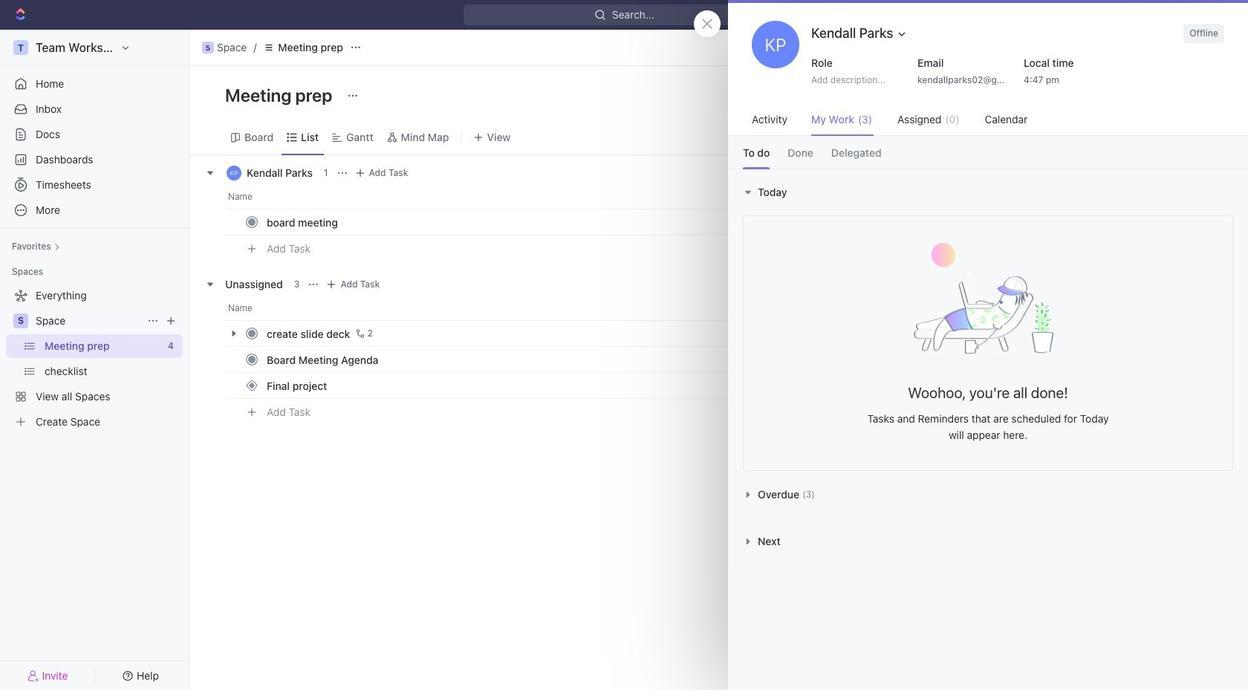Task type: vqa. For each thing, say whether or not it's contained in the screenshot.
tab panel
yes



Task type: locate. For each thing, give the bounding box(es) containing it.
tree
[[6, 284, 183, 434]]

space, , element
[[202, 42, 214, 54], [13, 314, 28, 329]]

0 horizontal spatial space, , element
[[13, 314, 28, 329]]

team workspace, , element
[[13, 40, 28, 55]]

tab panel
[[728, 169, 1249, 565]]

tab list
[[728, 136, 1249, 169]]

1 vertical spatial space, , element
[[13, 314, 28, 329]]

space, , element inside tree
[[13, 314, 28, 329]]

0 vertical spatial space, , element
[[202, 42, 214, 54]]



Task type: describe. For each thing, give the bounding box(es) containing it.
sidebar navigation
[[0, 30, 193, 691]]

tree inside sidebar navigation
[[6, 284, 183, 434]]

1 horizontal spatial space, , element
[[202, 42, 214, 54]]

invite user image
[[27, 669, 39, 683]]



